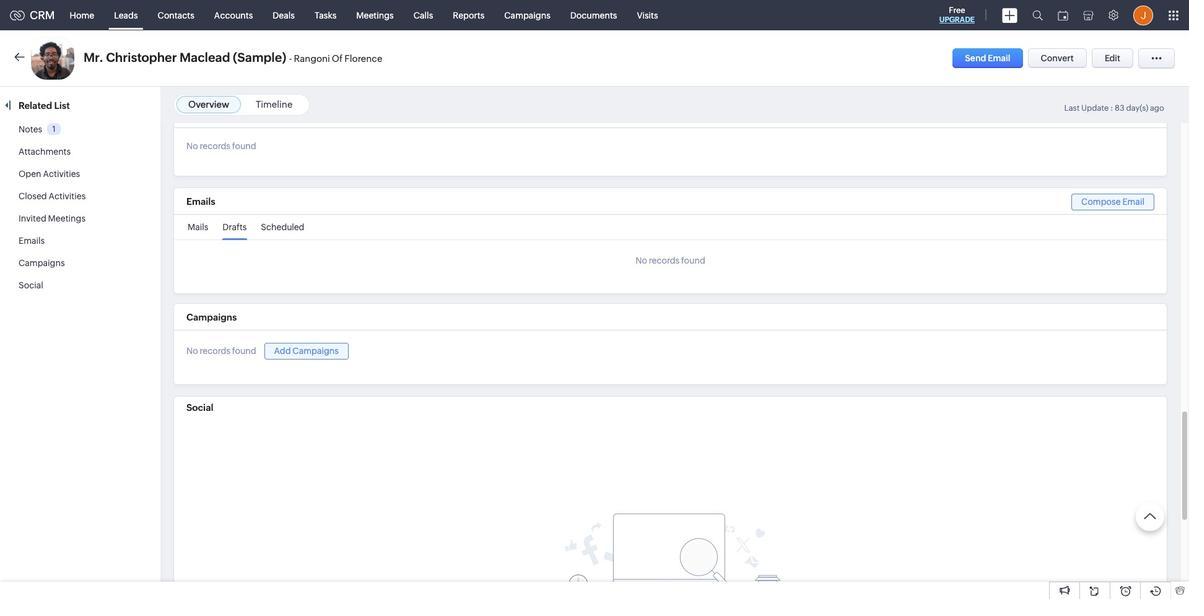 Task type: vqa. For each thing, say whether or not it's contained in the screenshot.
rightmost Orders
no



Task type: describe. For each thing, give the bounding box(es) containing it.
1
[[52, 124, 56, 134]]

reports
[[453, 10, 484, 20]]

2 vertical spatial no records found
[[186, 346, 256, 356]]

related list
[[19, 100, 72, 111]]

upgrade
[[939, 15, 975, 24]]

add campaigns link
[[264, 343, 349, 360]]

83
[[1115, 103, 1125, 113]]

rangoni
[[294, 53, 330, 64]]

0 vertical spatial social
[[19, 281, 43, 290]]

free upgrade
[[939, 6, 975, 24]]

closed
[[19, 191, 47, 201]]

add campaigns
[[274, 346, 339, 356]]

1 horizontal spatial campaigns link
[[494, 0, 560, 30]]

closed activities link
[[19, 191, 86, 201]]

tasks
[[315, 10, 336, 20]]

:
[[1110, 103, 1113, 113]]

open
[[19, 169, 41, 179]]

email for compose email
[[1122, 197, 1145, 207]]

1 vertical spatial no
[[636, 256, 647, 266]]

reports link
[[443, 0, 494, 30]]

(sample)
[[233, 50, 286, 64]]

activities for closed activities
[[49, 191, 86, 201]]

documents
[[570, 10, 617, 20]]

1 vertical spatial no records found
[[636, 256, 705, 266]]

send
[[965, 53, 986, 63]]

1 vertical spatial found
[[681, 256, 705, 266]]

compose
[[1081, 197, 1121, 207]]

0 vertical spatial emails
[[186, 196, 215, 207]]

1 vertical spatial records
[[649, 256, 680, 266]]

search element
[[1025, 0, 1050, 30]]

1 vertical spatial meetings
[[48, 214, 85, 224]]

social link
[[19, 281, 43, 290]]

maclead
[[180, 50, 230, 64]]

create menu image
[[1002, 8, 1018, 23]]

0 vertical spatial no records found
[[186, 141, 256, 151]]

1 horizontal spatial social
[[186, 402, 213, 413]]

calls link
[[404, 0, 443, 30]]

logo image
[[10, 10, 25, 20]]

meetings link
[[346, 0, 404, 30]]

invited meetings link
[[19, 214, 85, 224]]

free
[[949, 6, 965, 15]]

documents link
[[560, 0, 627, 30]]

profile image
[[1133, 5, 1153, 25]]

calendar image
[[1058, 10, 1068, 20]]

crm
[[30, 9, 55, 22]]

crm link
[[10, 9, 55, 22]]

invited meetings
[[19, 214, 85, 224]]

florence
[[345, 53, 382, 64]]

update
[[1081, 103, 1109, 113]]

notes link
[[19, 124, 42, 134]]

deals
[[273, 10, 295, 20]]

0 vertical spatial found
[[232, 141, 256, 151]]

overview
[[188, 99, 229, 110]]



Task type: locate. For each thing, give the bounding box(es) containing it.
campaigns inside 'link'
[[293, 346, 339, 356]]

campaigns link down emails 'link'
[[19, 258, 65, 268]]

overview link
[[188, 99, 229, 110]]

visits link
[[627, 0, 668, 30]]

contacts
[[158, 10, 194, 20]]

0 vertical spatial campaigns link
[[494, 0, 560, 30]]

drafts
[[223, 222, 247, 232]]

activities
[[43, 169, 80, 179], [49, 191, 86, 201]]

profile element
[[1126, 0, 1161, 30]]

deals link
[[263, 0, 305, 30]]

campaigns link right reports
[[494, 0, 560, 30]]

1 vertical spatial email
[[1122, 197, 1145, 207]]

compose email
[[1081, 197, 1145, 207]]

0 vertical spatial activities
[[43, 169, 80, 179]]

-
[[289, 53, 292, 64]]

last update : 83 day(s) ago
[[1064, 103, 1164, 113]]

1 horizontal spatial email
[[1122, 197, 1145, 207]]

campaigns
[[504, 10, 550, 20], [19, 258, 65, 268], [186, 312, 237, 323], [293, 346, 339, 356]]

mails
[[188, 222, 208, 232]]

leads
[[114, 10, 138, 20]]

home link
[[60, 0, 104, 30]]

1 vertical spatial campaigns link
[[19, 258, 65, 268]]

calls
[[414, 10, 433, 20]]

mr. christopher maclead (sample) - rangoni of florence
[[84, 50, 382, 64]]

0 vertical spatial meetings
[[356, 10, 394, 20]]

emails
[[186, 196, 215, 207], [19, 236, 45, 246]]

edit
[[1105, 53, 1120, 63]]

no records found
[[186, 141, 256, 151], [636, 256, 705, 266], [186, 346, 256, 356]]

meetings up florence
[[356, 10, 394, 20]]

add
[[274, 346, 291, 356]]

0 horizontal spatial social
[[19, 281, 43, 290]]

timeline
[[256, 99, 293, 110]]

attachments link
[[19, 147, 71, 157]]

attachments
[[19, 147, 71, 157]]

convert button
[[1028, 48, 1087, 68]]

edit button
[[1092, 48, 1133, 68]]

email
[[988, 53, 1010, 63], [1122, 197, 1145, 207]]

accounts link
[[204, 0, 263, 30]]

open activities
[[19, 169, 80, 179]]

1 horizontal spatial meetings
[[356, 10, 394, 20]]

email for send email
[[988, 53, 1010, 63]]

1 vertical spatial social
[[186, 402, 213, 413]]

activities up invited meetings
[[49, 191, 86, 201]]

leads link
[[104, 0, 148, 30]]

email right compose
[[1122, 197, 1145, 207]]

0 vertical spatial no
[[186, 141, 198, 151]]

meetings down closed activities link
[[48, 214, 85, 224]]

0 horizontal spatial campaigns link
[[19, 258, 65, 268]]

emails down invited
[[19, 236, 45, 246]]

send email
[[965, 53, 1010, 63]]

visits
[[637, 10, 658, 20]]

social
[[19, 281, 43, 290], [186, 402, 213, 413]]

create menu element
[[995, 0, 1025, 30]]

no
[[186, 141, 198, 151], [636, 256, 647, 266], [186, 346, 198, 356]]

last
[[1064, 103, 1080, 113]]

found
[[232, 141, 256, 151], [681, 256, 705, 266], [232, 346, 256, 356]]

send email button
[[953, 48, 1023, 68]]

email right send in the top of the page
[[988, 53, 1010, 63]]

0 vertical spatial email
[[988, 53, 1010, 63]]

home
[[70, 10, 94, 20]]

0 horizontal spatial email
[[988, 53, 1010, 63]]

ago
[[1150, 103, 1164, 113]]

activities for open activities
[[43, 169, 80, 179]]

2 vertical spatial no
[[186, 346, 198, 356]]

0 vertical spatial records
[[200, 141, 230, 151]]

1 vertical spatial activities
[[49, 191, 86, 201]]

open activities link
[[19, 169, 80, 179]]

campaigns link
[[494, 0, 560, 30], [19, 258, 65, 268]]

meetings
[[356, 10, 394, 20], [48, 214, 85, 224]]

timeline link
[[256, 99, 293, 110]]

contacts link
[[148, 0, 204, 30]]

email inside button
[[988, 53, 1010, 63]]

records
[[200, 141, 230, 151], [649, 256, 680, 266], [200, 346, 230, 356]]

emails up mails
[[186, 196, 215, 207]]

2 vertical spatial records
[[200, 346, 230, 356]]

0 horizontal spatial meetings
[[48, 214, 85, 224]]

notes
[[19, 124, 42, 134]]

accounts
[[214, 10, 253, 20]]

emails link
[[19, 236, 45, 246]]

search image
[[1032, 10, 1043, 20]]

related
[[19, 100, 52, 111]]

2 vertical spatial found
[[232, 346, 256, 356]]

closed activities
[[19, 191, 86, 201]]

list
[[54, 100, 70, 111]]

mr.
[[84, 50, 103, 64]]

1 vertical spatial emails
[[19, 236, 45, 246]]

scheduled
[[261, 222, 304, 232]]

day(s)
[[1126, 103, 1148, 113]]

1 horizontal spatial emails
[[186, 196, 215, 207]]

christopher
[[106, 50, 177, 64]]

convert
[[1041, 53, 1074, 63]]

tasks link
[[305, 0, 346, 30]]

invited
[[19, 214, 46, 224]]

of
[[332, 53, 343, 64]]

0 horizontal spatial emails
[[19, 236, 45, 246]]

activities up closed activities
[[43, 169, 80, 179]]



